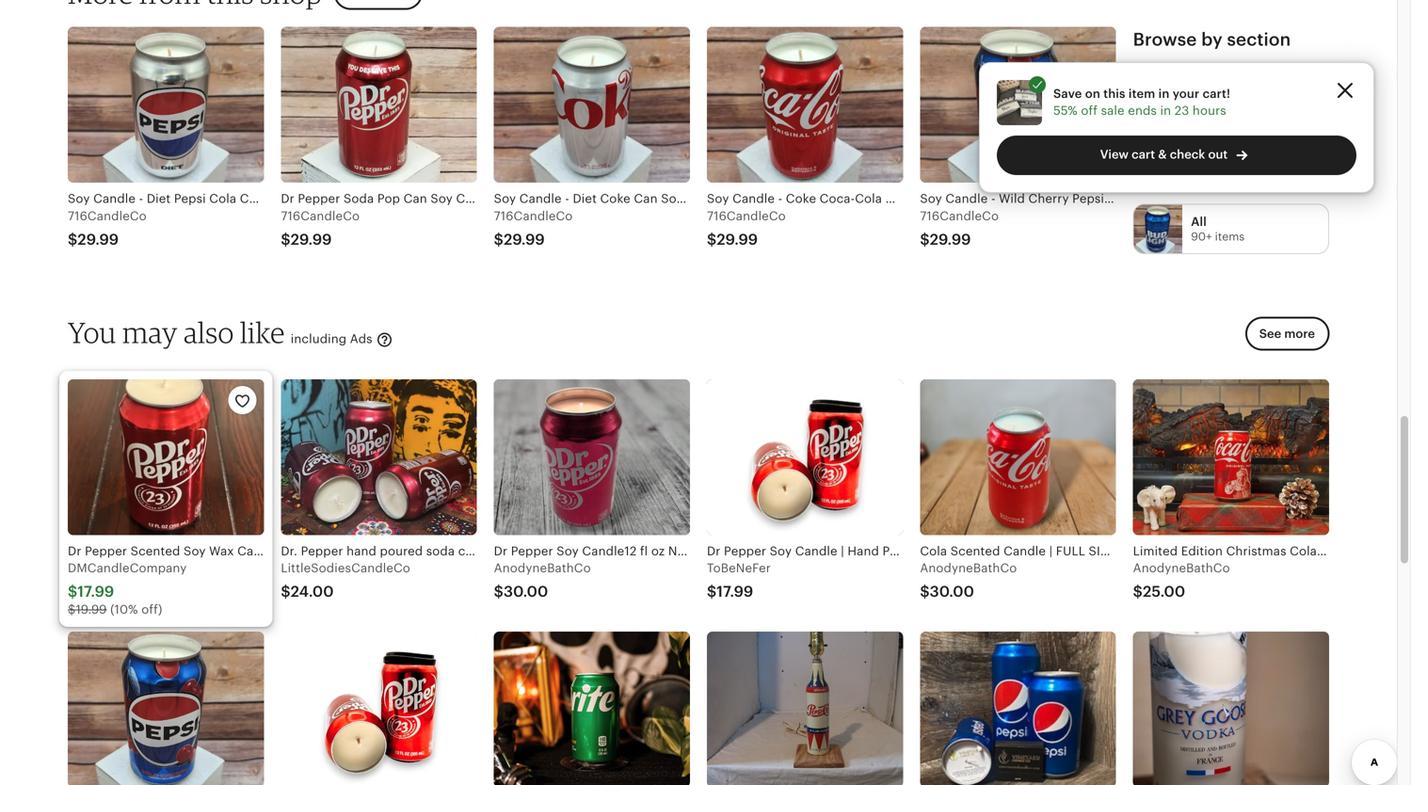 Task type: describe. For each thing, give the bounding box(es) containing it.
32 inside nfl beer can candles 32 items
[[1191, 163, 1204, 176]]

this
[[1104, 86, 1126, 101]]

|
[[508, 544, 511, 558]]

grey goose candle soy candle in repurposed up-cycled luxury vodka liquor bottle candles image
[[1133, 632, 1329, 785]]

1 vertical spatial in
[[1160, 104, 1171, 118]]

see more listings in the soda cans section image
[[1134, 70, 1183, 118]]

716candleco for soy candle - diet coke can soy candle with cola scent - diet coca cola hand poured soda pop can candle image
[[494, 209, 573, 223]]

off)
[[141, 603, 162, 617]]

anodynebathco $ 30.00 for cola scented candle | full sized 12o z recycled can| hand poured 100% soy wax artisan candle| fun gifts for them image at the right of the page
[[920, 561, 1017, 600]]

nfl beer can candles 32 items
[[1191, 147, 1324, 176]]

1 vertical spatial dr pepper soy candle | hand poured soda can candle | 12 oz soda-themed can candle image
[[281, 632, 477, 785]]

on
[[1085, 86, 1100, 101]]

off
[[1081, 104, 1098, 118]]

limited edition christmas cola scented candle |full sized 12o z recycled can| hand poured 100% soy wax artisan candle| fun gifts for them image
[[1133, 379, 1329, 535]]

90+
[[1191, 230, 1212, 243]]

tobenefer
[[707, 561, 771, 575]]

see more listings in the all section image
[[1134, 205, 1183, 253]]

anodynebathco for dr pepper soy candle12 fl oz novelty candle in upcycled root beer can |root beer scented candle | unique home décor and gift idea image
[[494, 561, 591, 575]]

cans
[[1225, 80, 1255, 94]]

pop
[[377, 192, 400, 206]]

items inside nfl beer can candles 32 items
[[1207, 163, 1237, 176]]

soy candle - diet pepsi cola can soy candle with cola scent - hand poured soda pop can candle image
[[68, 27, 264, 183]]

pepper up littlesodiescandleco
[[301, 544, 343, 558]]

sprite candle image
[[494, 632, 690, 785]]

1 dr from the left
[[281, 192, 294, 206]]

out
[[1208, 147, 1228, 161]]

beer
[[1217, 147, 1245, 161]]

view cart & check out link
[[997, 136, 1357, 175]]

anodynebathco $ 25.00
[[1133, 561, 1230, 600]]

dr pepper soy candle12 fl oz novelty candle in upcycled root beer can |root beer scented candle | unique home décor and gift idea image
[[494, 379, 690, 535]]

you
[[68, 315, 116, 350]]

may
[[122, 315, 178, 350]]

your
[[1173, 86, 1200, 101]]

candles
[[458, 544, 505, 558]]

29.99 inside dr pepper soda pop can soy candle with dr pepper scent 716candleco $ 29.99
[[291, 231, 332, 248]]

19.99
[[76, 603, 107, 617]]

dr pepper soda pop can soy candle with dr pepper scent image
[[281, 27, 477, 183]]

0 vertical spatial in
[[1159, 86, 1170, 101]]

$ inside dr pepper soda pop can soy candle with dr pepper scent 716candleco $ 29.99
[[281, 231, 291, 248]]

poured
[[380, 544, 423, 558]]

with
[[502, 192, 527, 206]]

like
[[240, 315, 285, 350]]

1 horizontal spatial dr pepper soy candle | hand poured soda can candle | 12 oz soda-themed can candle image
[[707, 379, 903, 535]]

716candleco for topmost soy candle - wild cherry pepsi can soy candle with black cherry scent - hand poured soda pop can candle image
[[920, 209, 999, 223]]

pepsi cola soy wax candle - handcrafted soda can - unique candle gift - premium pepsi cola scent image
[[920, 632, 1116, 785]]

hours
[[1193, 104, 1226, 118]]

browse by section
[[1133, 29, 1291, 50]]

homemade bottle lamps made from aluminum pepsi bottles different color then was here.made with cedar base image
[[707, 632, 903, 785]]

cola scented candle | full sized 12o z recycled can| hand poured 100% soy wax artisan candle| fun gifts for them image
[[920, 379, 1116, 535]]

see
[[1259, 327, 1281, 341]]

dmcandlecompany
[[68, 561, 187, 575]]

716candleco $ 29.99 for the 'soy candle - coke coca-cola can soy candle with cola scent - hand poured soda pop can candle' image
[[707, 209, 786, 248]]

dr pepper soda pop can soy candle with dr pepper scent 716candleco $ 29.99
[[281, 192, 628, 248]]

716candleco for the 'soy candle - coke coca-cola can soy candle with cola scent - hand poured soda pop can candle' image
[[707, 209, 786, 223]]

see more listings in the nfl beer can candles section image
[[1134, 137, 1183, 186]]

1 dr. from the left
[[281, 544, 297, 558]]

soda
[[426, 544, 455, 558]]

hand
[[347, 544, 377, 558]]

items inside all 90+ items
[[1215, 230, 1245, 243]]

save on this item in your cart! 55% off sale ends in 23 hours
[[1053, 86, 1231, 118]]

can inside nfl beer can candles 32 items
[[1248, 147, 1272, 161]]

pepper left pop
[[298, 192, 340, 206]]

soda inside dr pepper soda pop can soy candle with dr pepper scent 716candleco $ 29.99
[[344, 192, 374, 206]]

pepper right |
[[535, 544, 577, 558]]

nfl
[[1191, 147, 1214, 161]]

by
[[1201, 29, 1223, 50]]

dr. pepper hand poured soda candles | dr. pepper scented candle image
[[281, 379, 477, 535]]

save
[[1053, 86, 1082, 101]]

also
[[184, 315, 234, 350]]

soy candle - coke coca-cola can soy candle with cola scent - hand poured soda pop can candle image
[[707, 27, 903, 183]]



Task type: locate. For each thing, give the bounding box(es) containing it.
1 anodynebathco $ 30.00 from the left
[[494, 561, 591, 600]]

1 32 from the top
[[1191, 95, 1204, 108]]

0 horizontal spatial 30.00
[[504, 583, 548, 600]]

see more button
[[1245, 317, 1329, 351]]

716candleco
[[68, 209, 147, 223], [281, 209, 360, 223], [494, 209, 573, 223], [707, 209, 786, 223], [920, 209, 999, 223]]

1 horizontal spatial dr.
[[515, 544, 531, 558]]

scent
[[593, 192, 628, 206]]

29.99 for the 'soy candle - coke coca-cola can soy candle with cola scent - hand poured soda pop can candle' image
[[717, 231, 758, 248]]

0 horizontal spatial anodynebathco
[[494, 561, 591, 575]]

browse
[[1133, 29, 1197, 50]]

0 vertical spatial 32
[[1191, 95, 1204, 108]]

2 dr. from the left
[[515, 544, 531, 558]]

1 17.99 from the left
[[77, 583, 114, 600]]

3 716candleco from the left
[[494, 209, 573, 223]]

soy
[[431, 192, 453, 206]]

0 horizontal spatial anodynebathco $ 30.00
[[494, 561, 591, 600]]

dr. pepper hand poured soda candles | dr. pepper scented candle littlesodiescandleco $ 24.00
[[281, 544, 672, 600]]

1 29.99 from the left
[[77, 231, 119, 248]]

tobenefer $ 17.99
[[707, 561, 771, 600]]

17.99 for tobenefer $ 17.99
[[717, 583, 753, 600]]

2 17.99 from the left
[[717, 583, 753, 600]]

29.99 for soy candle - diet coke can soy candle with cola scent - diet coca cola hand poured soda pop can candle image
[[504, 231, 545, 248]]

716candleco inside dr pepper soda pop can soy candle with dr pepper scent 716candleco $ 29.99
[[281, 209, 360, 223]]

0 vertical spatial soda
[[1191, 80, 1221, 94]]

anodynebathco
[[494, 561, 591, 575], [920, 561, 1017, 575], [1133, 561, 1230, 575]]

24.00
[[291, 583, 334, 600]]

$
[[68, 231, 77, 248], [281, 231, 291, 248], [494, 231, 504, 248], [707, 231, 717, 248], [920, 231, 930, 248], [68, 583, 77, 600], [281, 583, 291, 600], [494, 583, 504, 600], [707, 583, 717, 600], [920, 583, 930, 600], [1133, 583, 1143, 600], [68, 603, 76, 617]]

dmcandlecompany $ 17.99 $ 19.99 (10% off)
[[68, 561, 187, 617]]

including
[[291, 332, 347, 346]]

30.00
[[504, 583, 548, 600], [930, 583, 974, 600]]

4 716candleco $ 29.99 from the left
[[920, 209, 999, 248]]

soy candle - wild cherry pepsi can soy candle with black cherry scent - hand poured soda pop can candle image
[[920, 27, 1116, 183], [68, 632, 264, 785]]

see more
[[1259, 327, 1315, 341]]

$ inside tobenefer $ 17.99
[[707, 583, 717, 600]]

view cart & check out
[[1100, 147, 1228, 161]]

1 vertical spatial items
[[1207, 163, 1237, 176]]

dr. up 24.00
[[281, 544, 297, 558]]

(10%
[[110, 603, 138, 617]]

soda inside soda cans 32 items
[[1191, 80, 1221, 94]]

5 29.99 from the left
[[930, 231, 971, 248]]

2 29.99 from the left
[[291, 231, 332, 248]]

items inside soda cans 32 items
[[1207, 95, 1237, 108]]

55%
[[1053, 104, 1078, 118]]

1 horizontal spatial anodynebathco
[[920, 561, 1017, 575]]

3 29.99 from the left
[[504, 231, 545, 248]]

2 32 from the top
[[1191, 163, 1204, 176]]

in
[[1159, 86, 1170, 101], [1160, 104, 1171, 118]]

items right 90+
[[1215, 230, 1245, 243]]

17.99 up 19.99
[[77, 583, 114, 600]]

soda up "hours"
[[1191, 80, 1221, 94]]

littlesodiescandleco
[[281, 561, 410, 575]]

scented
[[580, 544, 628, 558]]

716candleco $ 29.99 for soy candle - diet pepsi cola can soy candle with cola scent - hand poured soda pop can candle image
[[68, 209, 147, 248]]

0 horizontal spatial dr
[[281, 192, 294, 206]]

ads
[[350, 332, 372, 346]]

0 horizontal spatial soy candle - wild cherry pepsi can soy candle with black cherry scent - hand poured soda pop can candle image
[[68, 632, 264, 785]]

4 29.99 from the left
[[717, 231, 758, 248]]

1 horizontal spatial anodynebathco $ 30.00
[[920, 561, 1017, 600]]

items
[[1207, 95, 1237, 108], [1207, 163, 1237, 176], [1215, 230, 1245, 243]]

anodynebathco for cola scented candle | full sized 12o z recycled can| hand poured 100% soy wax artisan candle| fun gifts for them image at the right of the page
[[920, 561, 1017, 575]]

soda
[[1191, 80, 1221, 94], [344, 192, 374, 206]]

pepper left scent
[[548, 192, 590, 206]]

check
[[1170, 147, 1205, 161]]

item
[[1129, 86, 1155, 101]]

dr. right |
[[515, 544, 531, 558]]

cart!
[[1203, 86, 1231, 101]]

0 vertical spatial items
[[1207, 95, 1237, 108]]

1 vertical spatial soda
[[344, 192, 374, 206]]

3 anodynebathco from the left
[[1133, 561, 1230, 575]]

can
[[1248, 147, 1272, 161], [403, 192, 427, 206]]

dr.
[[281, 544, 297, 558], [515, 544, 531, 558]]

32 down nfl
[[1191, 163, 1204, 176]]

you may also like including ads
[[68, 315, 376, 350]]

dr
[[281, 192, 294, 206], [531, 192, 544, 206]]

all 90+ items
[[1191, 215, 1245, 243]]

1 vertical spatial soy candle - wild cherry pepsi can soy candle with black cherry scent - hand poured soda pop can candle image
[[68, 632, 264, 785]]

candle
[[456, 192, 498, 206]]

0 horizontal spatial 17.99
[[77, 583, 114, 600]]

2 30.00 from the left
[[930, 583, 974, 600]]

items down out
[[1207, 163, 1237, 176]]

pepper
[[298, 192, 340, 206], [548, 192, 590, 206], [301, 544, 343, 558], [535, 544, 577, 558]]

candles
[[1275, 147, 1324, 161]]

&
[[1158, 147, 1167, 161]]

1 30.00 from the left
[[504, 583, 548, 600]]

30.00 for cola scented candle | full sized 12o z recycled can| hand poured 100% soy wax artisan candle| fun gifts for them image at the right of the page
[[930, 583, 974, 600]]

2 anodynebathco from the left
[[920, 561, 1017, 575]]

soy candle - diet coke can soy candle with cola scent - diet coca cola hand poured soda pop can candle image
[[494, 27, 690, 183]]

1 horizontal spatial can
[[1248, 147, 1272, 161]]

can inside dr pepper soda pop can soy candle with dr pepper scent 716candleco $ 29.99
[[403, 192, 427, 206]]

3 716candleco $ 29.99 from the left
[[707, 209, 786, 248]]

32 inside soda cans 32 items
[[1191, 95, 1204, 108]]

2 horizontal spatial anodynebathco
[[1133, 561, 1230, 575]]

more
[[1284, 327, 1315, 341]]

17.99
[[77, 583, 114, 600], [717, 583, 753, 600]]

soda cans 32 items
[[1191, 80, 1255, 108]]

2 dr from the left
[[531, 192, 544, 206]]

anodynebathco for limited edition christmas cola scented candle |full sized 12o z recycled can| hand poured 100% soy wax artisan candle| fun gifts for them image
[[1133, 561, 1230, 575]]

32
[[1191, 95, 1204, 108], [1191, 163, 1204, 176]]

30.00 for dr pepper soy candle12 fl oz novelty candle in upcycled root beer can |root beer scented candle | unique home décor and gift idea image
[[504, 583, 548, 600]]

dr pepper soy candle | hand poured soda can candle | 12 oz soda-themed can candle image
[[707, 379, 903, 535], [281, 632, 477, 785]]

dr pepper scented soy wax candle | hand poured dr pepper custom scented soda pop candle image
[[68, 379, 264, 535]]

ends
[[1128, 104, 1157, 118]]

0 vertical spatial soy candle - wild cherry pepsi can soy candle with black cherry scent - hand poured soda pop can candle image
[[920, 27, 1116, 183]]

29.99 for topmost soy candle - wild cherry pepsi can soy candle with black cherry scent - hand poured soda pop can candle image
[[930, 231, 971, 248]]

candle
[[632, 544, 672, 558]]

0 horizontal spatial can
[[403, 192, 427, 206]]

1 vertical spatial can
[[403, 192, 427, 206]]

716candleco $ 29.99
[[68, 209, 147, 248], [494, 209, 573, 248], [707, 209, 786, 248], [920, 209, 999, 248]]

29.99 for soy candle - diet pepsi cola can soy candle with cola scent - hand poured soda pop can candle image
[[77, 231, 119, 248]]

716candleco $ 29.99 for soy candle - diet coke can soy candle with cola scent - diet coca cola hand poured soda pop can candle image
[[494, 209, 573, 248]]

1 horizontal spatial 17.99
[[717, 583, 753, 600]]

1 vertical spatial 32
[[1191, 163, 1204, 176]]

in right item at the right top of page
[[1159, 86, 1170, 101]]

0 vertical spatial can
[[1248, 147, 1272, 161]]

2 716candleco from the left
[[281, 209, 360, 223]]

in left 23
[[1160, 104, 1171, 118]]

0 horizontal spatial dr pepper soy candle | hand poured soda can candle | 12 oz soda-themed can candle image
[[281, 632, 477, 785]]

items down cans
[[1207, 95, 1237, 108]]

1 horizontal spatial soy candle - wild cherry pepsi can soy candle with black cherry scent - hand poured soda pop can candle image
[[920, 27, 1116, 183]]

1 anodynebathco from the left
[[494, 561, 591, 575]]

5 716candleco from the left
[[920, 209, 999, 223]]

25.00
[[1143, 583, 1185, 600]]

all
[[1191, 215, 1207, 229]]

$ inside dr. pepper hand poured soda candles | dr. pepper scented candle littlesodiescandleco $ 24.00
[[281, 583, 291, 600]]

17.99 for dmcandlecompany $ 17.99 $ 19.99 (10% off)
[[77, 583, 114, 600]]

29.99
[[77, 231, 119, 248], [291, 231, 332, 248], [504, 231, 545, 248], [717, 231, 758, 248], [930, 231, 971, 248]]

2 anodynebathco $ 30.00 from the left
[[920, 561, 1017, 600]]

1 716candleco from the left
[[68, 209, 147, 223]]

see more link
[[1240, 317, 1329, 362]]

17.99 down tobenefer at the right bottom of page
[[717, 583, 753, 600]]

2 vertical spatial items
[[1215, 230, 1245, 243]]

17.99 inside dmcandlecompany $ 17.99 $ 19.99 (10% off)
[[77, 583, 114, 600]]

sale
[[1101, 104, 1125, 118]]

4 716candleco from the left
[[707, 209, 786, 223]]

can left soy at the top
[[403, 192, 427, 206]]

23
[[1175, 104, 1189, 118]]

view
[[1100, 147, 1129, 161]]

section
[[1227, 29, 1291, 50]]

1 horizontal spatial soda
[[1191, 80, 1221, 94]]

716candleco for soy candle - diet pepsi cola can soy candle with cola scent - hand poured soda pop can candle image
[[68, 209, 147, 223]]

1 horizontal spatial 30.00
[[930, 583, 974, 600]]

1 horizontal spatial dr
[[531, 192, 544, 206]]

anodynebathco $ 30.00
[[494, 561, 591, 600], [920, 561, 1017, 600]]

cart
[[1132, 147, 1155, 161]]

0 horizontal spatial soda
[[344, 192, 374, 206]]

2 716candleco $ 29.99 from the left
[[494, 209, 573, 248]]

anodynebathco $ 30.00 for dr pepper soy candle12 fl oz novelty candle in upcycled root beer can |root beer scented candle | unique home décor and gift idea image
[[494, 561, 591, 600]]

$ inside anodynebathco $ 25.00
[[1133, 583, 1143, 600]]

1 716candleco $ 29.99 from the left
[[68, 209, 147, 248]]

0 horizontal spatial dr.
[[281, 544, 297, 558]]

can right "beer"
[[1248, 147, 1272, 161]]

0 vertical spatial dr pepper soy candle | hand poured soda can candle | 12 oz soda-themed can candle image
[[707, 379, 903, 535]]

17.99 inside tobenefer $ 17.99
[[717, 583, 753, 600]]

soda left pop
[[344, 192, 374, 206]]

32 right 23
[[1191, 95, 1204, 108]]



Task type: vqa. For each thing, say whether or not it's contained in the screenshot.
the listings,
no



